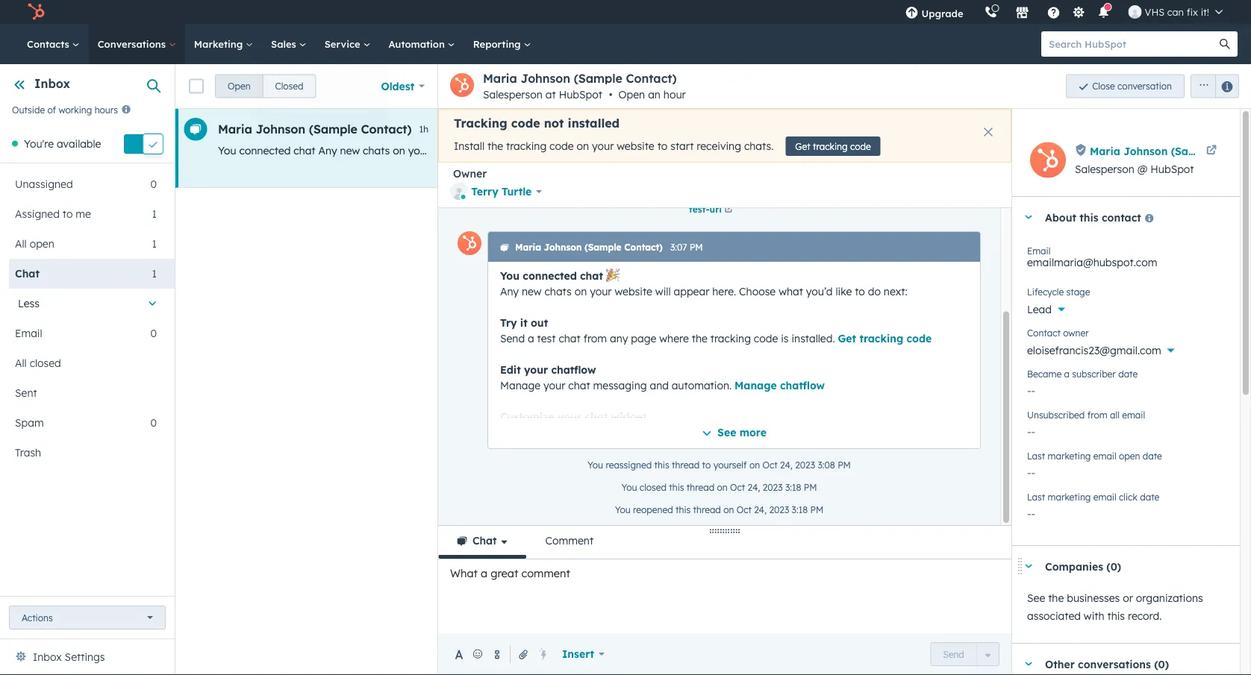 Task type: vqa. For each thing, say whether or not it's contained in the screenshot.
Deal Probability
no



Task type: describe. For each thing, give the bounding box(es) containing it.
chats inside row
[[363, 144, 390, 157]]

https://app.hubs
[[1113, 144, 1196, 157]]

like inside row
[[654, 144, 670, 157]]

you for you connected chat 🎉 any new chats on your website will appear here. choose what you'd like to do next:
[[500, 269, 520, 282]]

sent
[[15, 387, 37, 400]]

marketing link
[[185, 24, 262, 64]]

sales
[[271, 38, 299, 50]]

lifecycle stage
[[1027, 286, 1090, 298]]

3:08
[[818, 460, 835, 471]]

0 horizontal spatial chatflow
[[551, 363, 596, 376]]

lifecycle
[[1027, 286, 1064, 298]]

your inside the you connected chat 🎉 any new chats on your website will appear here. choose what you'd like to do next:
[[590, 285, 612, 298]]

next: inside row
[[702, 144, 726, 157]]

this inside see the businesses or organizations associated with this record.
[[1108, 610, 1125, 623]]

you reassigned this thread to yourself on oct 24, 2023 3:08 pm
[[588, 460, 851, 471]]

caret image for companies (0) 'dropdown button'
[[1024, 565, 1033, 569]]

on down you closed this thread on oct 24, 2023 3:18 pm
[[724, 504, 734, 516]]

send inside send button
[[943, 649, 964, 660]]

and for messaging
[[650, 379, 669, 392]]

owner
[[453, 167, 487, 180]]

1 vertical spatial salesperson
[[1075, 163, 1135, 176]]

test inside row
[[812, 144, 831, 157]]

vhs
[[1145, 6, 1165, 18]]

1 vertical spatial hubspot
[[1151, 163, 1194, 176]]

Search HubSpot search field
[[1041, 31, 1224, 57]]

2 group from the left
[[1185, 74, 1239, 98]]

any inside the you connected chat 🎉 any new chats on your website will appear here. choose what you'd like to do next:
[[500, 285, 519, 298]]

team's
[[685, 473, 718, 486]]

test-
[[689, 204, 710, 215]]

service link
[[316, 24, 380, 64]]

connected for you connected chat any new chats on your website will appear here. choose what you'd like to do next:  try it out  send a test chat from any page where the tracking code is installed: https://app.hubs
[[239, 144, 291, 157]]

johnson for maria johnson (sample contac
[[1124, 144, 1168, 158]]

owner
[[1063, 327, 1089, 339]]

lead
[[1027, 303, 1052, 316]]

insert button
[[552, 640, 614, 670]]

salesperson inside maria johnson (sample contact) salesperson at hubspot • open an hour
[[483, 88, 543, 101]]

here. inside the you connected chat 🎉 any new chats on your website will appear here. choose what you'd like to do next:
[[712, 285, 736, 298]]

widget
[[611, 410, 647, 423]]

maria for maria johnson (sample contact) 3:07 pm
[[515, 242, 541, 253]]

will inside row
[[474, 144, 489, 157]]

installed
[[568, 116, 620, 131]]

live chat from maria johnson (sample contact) with context you connected chat
any new chats on your website will appear here. choose what you'd like to do next:

try it out 
send a test chat from any page where the tracking code is installed: https://app.hubs row
[[175, 109, 1196, 188]]

companies (0) button
[[1012, 546, 1225, 587]]

can
[[1167, 6, 1184, 18]]

contact
[[1027, 327, 1061, 339]]

chats inside the you connected chat 🎉 any new chats on your website will appear here. choose what you'd like to do next:
[[545, 285, 572, 298]]

(0) inside dropdown button
[[1154, 658, 1169, 671]]

johnson for maria johnson (sample contact) salesperson at hubspot • open an hour
[[521, 71, 570, 86]]

all for all closed
[[15, 357, 27, 370]]

search button
[[1212, 31, 1238, 57]]

from inside row
[[859, 144, 882, 157]]

tracking up automation.
[[711, 332, 751, 345]]

sales link
[[262, 24, 316, 64]]

reporting
[[473, 38, 524, 50]]

at
[[546, 88, 556, 101]]

you'd inside the you connected chat 🎉 any new chats on your website will appear here. choose what you'd like to do next:
[[806, 285, 833, 298]]

test-url link
[[689, 202, 750, 217]]

click
[[1119, 492, 1138, 503]]

chat inside "try it out send a test chat from any page where the tracking code is installed. get tracking code"
[[559, 332, 581, 345]]

availability.
[[721, 473, 777, 486]]

edit your chatflow manage your chat messaging and automation. manage chatflow
[[500, 363, 825, 392]]

24, for you closed this thread on
[[748, 482, 760, 493]]

main content containing maria johnson (sample contact)
[[175, 64, 1251, 676]]

salesperson @ hubspot
[[1075, 163, 1194, 176]]

your right edit
[[524, 363, 548, 376]]

the inside "try it out send a test chat from any page where the tracking code is installed. get tracking code"
[[692, 332, 708, 345]]

you're available
[[24, 137, 101, 150]]

you for you connected chat any new chats on your website will appear here. choose what you'd like to do next:  try it out  send a test chat from any page where the tracking code is installed: https://app.hubs
[[218, 144, 236, 157]]

more
[[740, 426, 767, 439]]

all
[[1110, 409, 1120, 421]]

email for email emailmaria@hubspot.com
[[1027, 245, 1051, 256]]

0 vertical spatial 24,
[[780, 460, 793, 471]]

out inside "try it out send a test chat from any page where the tracking code is installed. get tracking code"
[[531, 316, 548, 329]]

last for last marketing email click date
[[1027, 492, 1045, 503]]

a inside "try it out send a test chat from any page where the tracking code is installed. get tracking code"
[[528, 332, 534, 345]]

will inside the you connected chat 🎉 any new chats on your website will appear here. choose what you'd like to do next:
[[655, 285, 671, 298]]

oldest
[[381, 80, 415, 93]]

notifications button
[[1091, 0, 1117, 24]]

this for you closed this thread on oct 24, 2023 3:18 pm
[[669, 482, 684, 493]]

settings image
[[1072, 6, 1086, 20]]

test-url
[[689, 204, 722, 215]]

record.
[[1128, 610, 1162, 623]]

you're available image
[[12, 141, 18, 147]]

became a subscriber date
[[1027, 368, 1138, 380]]

3:18 for you closed this thread on oct 24, 2023 3:18 pm
[[785, 482, 801, 493]]

you're
[[24, 137, 54, 150]]

inbox settings
[[33, 651, 105, 664]]

3:18 for you reopened this thread on oct 24, 2023 3:18 pm
[[792, 504, 808, 516]]

the inside row
[[967, 144, 983, 157]]

2 vertical spatial from
[[1088, 409, 1108, 421]]

maria johnson (sample contac link
[[1090, 142, 1251, 160]]

your left messaging
[[543, 379, 565, 392]]

choose inside row
[[557, 144, 594, 157]]

hours
[[95, 104, 118, 115]]

trash
[[15, 446, 41, 459]]

on up the you reopened this thread on oct 24, 2023 3:18 pm
[[717, 482, 728, 493]]

send inside "try it out send a test chat from any page where the tracking code is installed. get tracking code"
[[500, 332, 525, 345]]

date for click
[[1140, 492, 1160, 503]]

Open button
[[215, 74, 263, 98]]

get tracking code link
[[838, 332, 932, 345]]

maria for maria johnson (sample contact) salesperson at hubspot • open an hour
[[483, 71, 517, 86]]

this for you reassigned this thread to yourself on oct 24, 2023 3:08 pm
[[654, 460, 669, 471]]

24, for you reopened this thread on
[[754, 504, 767, 516]]

your right style
[[661, 426, 683, 439]]

notifications image
[[1097, 7, 1111, 20]]

3:07
[[670, 242, 687, 253]]

other conversations (0) button
[[1012, 644, 1225, 676]]

this for you reopened this thread on oct 24, 2023 3:18 pm
[[676, 504, 691, 516]]

fix
[[1187, 6, 1198, 18]]

open inside maria johnson (sample contact) salesperson at hubspot • open an hour
[[619, 88, 645, 101]]

inbox for inbox settings
[[33, 651, 62, 664]]

1 manage from the left
[[500, 379, 541, 392]]

assigned
[[15, 207, 60, 220]]

website inside the you connected chat 🎉 any new chats on your website will appear here. choose what you'd like to do next:
[[615, 285, 652, 298]]

marketing for last marketing email open date
[[1048, 451, 1091, 462]]

comment
[[545, 535, 594, 548]]

upgrade image
[[905, 7, 919, 20]]

hour
[[664, 88, 686, 101]]

hubspot link
[[18, 3, 56, 21]]

close conversation
[[1092, 81, 1172, 92]]

lead button
[[1027, 295, 1225, 320]]

0 vertical spatial 2023
[[795, 460, 815, 471]]

automation
[[389, 38, 448, 50]]

oldest button
[[371, 71, 434, 101]]

to up 'team's'
[[702, 460, 711, 471]]

maria johnson (sample contact) salesperson at hubspot • open an hour
[[483, 71, 686, 101]]

contact) for maria johnson (sample contact) 3:07 pm
[[624, 242, 663, 253]]

test inside "try it out send a test chat from any page where the tracking code is installed. get tracking code"
[[537, 332, 556, 345]]

url
[[710, 204, 722, 215]]

settings
[[65, 651, 105, 664]]

with
[[1084, 610, 1105, 623]]

group containing open
[[215, 74, 316, 98]]

up
[[519, 473, 532, 486]]

subscriber
[[1072, 368, 1116, 380]]

became
[[1027, 368, 1062, 380]]

thread for closed
[[687, 482, 715, 493]]

conversations
[[98, 38, 169, 50]]

installed.
[[792, 332, 835, 345]]

see for see more
[[718, 426, 736, 439]]

out inside row
[[756, 144, 772, 157]]

(sample for maria johnson (sample contact) salesperson at hubspot • open an hour
[[574, 71, 623, 86]]

conversations
[[1078, 658, 1151, 671]]

your up color
[[558, 410, 582, 423]]

marketplaces image
[[1016, 7, 1029, 20]]

email for email
[[15, 327, 42, 340]]

install the tracking code on your website to start receiving chats.
[[454, 140, 774, 153]]

on inside the you connected chat 🎉 any new chats on your website will appear here. choose what you'd like to do next:
[[575, 285, 587, 298]]

oct for you closed this thread on
[[730, 482, 745, 493]]

you'd inside row
[[624, 144, 651, 157]]

the inside tracking code not installed "alert"
[[487, 140, 503, 153]]

page inside row
[[906, 144, 931, 157]]

code inside button
[[850, 141, 871, 152]]

it inside "live chat from maria johnson (sample contact) with context you connected chat
any new chats on your website will appear here. choose what you'd like to do next:

try it out 
send a test chat from any page where the tracking code is installed: https://app.hubs" row
[[746, 144, 753, 157]]

chat inside edit your chatflow manage your chat messaging and automation. manage chatflow
[[568, 379, 590, 392]]

is inside row
[[1056, 144, 1064, 157]]

to left me
[[63, 207, 73, 220]]

new inside row
[[340, 144, 360, 157]]

or
[[1123, 592, 1133, 605]]

what inside "live chat from maria johnson (sample contact) with context you connected chat
any new chats on your website will appear here. choose what you'd like to do next:

try it out 
send a test chat from any page where the tracking code is installed: https://app.hubs" row
[[597, 144, 621, 157]]

any inside "try it out send a test chat from any page where the tracking code is installed. get tracking code"
[[610, 332, 628, 345]]

Closed button
[[262, 74, 316, 98]]

eloisefrancis23@gmail.com
[[1027, 344, 1161, 357]]

automation.
[[672, 379, 732, 392]]

caret image
[[1024, 663, 1033, 666]]

try inside row
[[729, 144, 743, 157]]

it!
[[1201, 6, 1209, 18]]

try it out send a test chat from any page where the tracking code is installed. get tracking code
[[500, 316, 932, 345]]

you for you reopened this thread on oct 24, 2023 3:18 pm
[[615, 504, 631, 516]]

here. inside row
[[531, 144, 555, 157]]

0 horizontal spatial chat
[[15, 267, 40, 280]]

close conversation button
[[1066, 74, 1185, 98]]

actions button
[[9, 606, 166, 630]]

pm down 3:08
[[810, 504, 824, 516]]

2023 for you reopened this thread on oct 24, 2023 3:18 pm
[[769, 504, 789, 516]]

search image
[[1220, 39, 1230, 49]]

the inside see the businesses or organizations associated with this record.
[[1048, 592, 1064, 605]]

chat inside 'button'
[[473, 535, 497, 548]]

2 link opens in a new window image from the top
[[725, 205, 733, 214]]

stage
[[1067, 286, 1090, 298]]

contacts
[[27, 38, 72, 50]]

where inside row
[[934, 144, 964, 157]]

start
[[671, 140, 694, 153]]

your inside tracking code not installed "alert"
[[592, 140, 614, 153]]

thread for reassigned
[[672, 460, 700, 471]]

style
[[622, 426, 645, 439]]

to inside the you connected chat 🎉 any new chats on your website will appear here. choose what you'd like to do next:
[[855, 285, 865, 298]]

0 horizontal spatial open
[[30, 237, 54, 250]]

an
[[648, 88, 661, 101]]

reporting link
[[464, 24, 540, 64]]

you connected chat 🎉 any new chats on your website will appear here. choose what you'd like to do next:
[[500, 269, 908, 298]]

on inside row
[[393, 144, 405, 157]]

0 vertical spatial email
[[1122, 409, 1145, 421]]

•
[[609, 88, 613, 101]]

marketing for last marketing email click date
[[1048, 492, 1091, 503]]

eloisefrancis23@gmail.com button
[[1027, 336, 1225, 361]]

help button
[[1041, 0, 1067, 24]]

1 horizontal spatial chatflow
[[780, 379, 825, 392]]

do inside the you connected chat 🎉 any new chats on your website will appear here. choose what you'd like to do next:
[[868, 285, 881, 298]]

closed for all
[[30, 357, 61, 370]]

website inside row
[[433, 144, 471, 157]]

assigned to me
[[15, 207, 91, 220]]

to inside tracking code not installed "alert"
[[657, 140, 668, 153]]



Task type: locate. For each thing, give the bounding box(es) containing it.
caret image inside about this contact dropdown button
[[1024, 215, 1033, 219]]

0 for unassigned
[[150, 178, 157, 191]]

menu
[[895, 0, 1233, 24]]

0 horizontal spatial try
[[500, 316, 517, 329]]

johnson for maria johnson (sample contact)
[[256, 122, 305, 137]]

open down the assigned
[[30, 237, 54, 250]]

0 vertical spatial do
[[686, 144, 699, 157]]

tracking right chats.
[[813, 141, 848, 152]]

1 horizontal spatial open
[[1119, 451, 1140, 462]]

0 vertical spatial email
[[1027, 245, 1051, 256]]

manage down edit
[[500, 379, 541, 392]]

close
[[1092, 81, 1115, 92]]

1 horizontal spatial you'd
[[806, 285, 833, 298]]

on down maria johnson (sample contact) 3:07 pm
[[575, 285, 587, 298]]

chats down maria johnson (sample contact)
[[363, 144, 390, 157]]

contact) up "an"
[[626, 71, 677, 86]]

about
[[1045, 211, 1077, 224]]

3:18
[[785, 482, 801, 493], [792, 504, 808, 516]]

your down installed at top
[[592, 140, 614, 153]]

1 horizontal spatial email
[[1027, 245, 1051, 256]]

0 horizontal spatial send
[[500, 332, 525, 345]]

johnson
[[521, 71, 570, 86], [256, 122, 305, 137], [1124, 144, 1168, 158], [544, 242, 582, 253]]

connected left "🎉" on the top left
[[523, 269, 577, 282]]

website up owner
[[433, 144, 471, 157]]

2 0 from the top
[[150, 327, 157, 340]]

0 vertical spatial last
[[1027, 451, 1045, 462]]

maria for maria johnson (sample contact)
[[218, 122, 252, 137]]

install
[[454, 140, 485, 153]]

all down the assigned
[[15, 237, 27, 250]]

thread for reopened
[[693, 504, 721, 516]]

2 all from the top
[[15, 357, 27, 370]]

try
[[729, 144, 743, 157], [500, 316, 517, 329]]

terry turtle
[[471, 185, 532, 198]]

johnson inside row
[[256, 122, 305, 137]]

2 manage from the left
[[735, 379, 777, 392]]

any inside row
[[885, 144, 903, 157]]

Last marketing email click date text field
[[1027, 500, 1225, 524]]

0 vertical spatial date
[[1119, 368, 1138, 380]]

website left start
[[617, 140, 655, 153]]

0 vertical spatial send
[[775, 144, 800, 157]]

from inside "try it out send a test chat from any page where the tracking code is installed. get tracking code"
[[584, 332, 607, 345]]

new inside the you connected chat 🎉 any new chats on your website will appear here. choose what you'd like to do next:
[[522, 285, 542, 298]]

0 vertical spatial next:
[[702, 144, 726, 157]]

1 vertical spatial is
[[781, 332, 789, 345]]

0 horizontal spatial do
[[686, 144, 699, 157]]

you
[[218, 144, 236, 157], [500, 269, 520, 282], [588, 460, 603, 471], [621, 482, 637, 493], [615, 504, 631, 516]]

this up set up chat behaviour based on your team's availability.
[[654, 460, 669, 471]]

see more
[[718, 426, 767, 439]]

a inside row
[[803, 144, 809, 157]]

1 vertical spatial chats
[[545, 285, 572, 298]]

1 horizontal spatial it
[[746, 144, 753, 157]]

color
[[573, 426, 597, 439]]

1 last from the top
[[1027, 451, 1045, 462]]

contact) for maria johnson (sample contact)
[[361, 122, 412, 137]]

menu containing vhs can fix it!
[[895, 0, 1233, 24]]

1 vertical spatial open
[[1119, 451, 1140, 462]]

code inside row
[[1029, 144, 1053, 157]]

chat up less
[[15, 267, 40, 280]]

thread
[[672, 460, 700, 471], [687, 482, 715, 493], [693, 504, 721, 516]]

2 last from the top
[[1027, 492, 1045, 503]]

tracking down close icon
[[986, 144, 1026, 157]]

like inside the you connected chat 🎉 any new chats on your website will appear here. choose what you'd like to do next:
[[836, 285, 852, 298]]

on right based on the bottom of the page
[[645, 473, 657, 486]]

it inside "try it out send a test chat from any page where the tracking code is installed. get tracking code"
[[520, 316, 528, 329]]

2023 down availability.
[[769, 504, 789, 516]]

contact)
[[626, 71, 677, 86], [361, 122, 412, 137], [624, 242, 663, 253]]

Unsubscribed from all email text field
[[1027, 418, 1225, 442]]

out
[[756, 144, 772, 157], [531, 316, 548, 329]]

on down the oldest popup button
[[393, 144, 405, 157]]

(sample down the closed button
[[309, 122, 358, 137]]

the inside customize your chat widget customize the color and style of your chat widget.
[[554, 426, 570, 439]]

to
[[657, 140, 668, 153], [673, 144, 683, 157], [63, 207, 73, 220], [855, 285, 865, 298], [702, 460, 711, 471]]

last down unsubscribed
[[1027, 451, 1045, 462]]

group down sales
[[215, 74, 316, 98]]

chatflow
[[551, 363, 596, 376], [780, 379, 825, 392]]

0 vertical spatial is
[[1056, 144, 1064, 157]]

contact) inside maria johnson (sample contact) salesperson at hubspot • open an hour
[[626, 71, 677, 86]]

customize down edit
[[500, 410, 554, 423]]

open inside button
[[228, 81, 251, 92]]

get right chats.
[[795, 141, 811, 152]]

1 horizontal spatial hubspot
[[1151, 163, 1194, 176]]

1 horizontal spatial salesperson
[[1075, 163, 1135, 176]]

your left 'team's'
[[660, 473, 682, 486]]

marketplaces button
[[1007, 0, 1038, 24]]

(sample up •
[[574, 71, 623, 86]]

menu item
[[974, 0, 977, 24]]

1 horizontal spatial is
[[1056, 144, 1064, 157]]

email
[[1027, 245, 1051, 256], [15, 327, 42, 340]]

(0)
[[1107, 560, 1122, 573], [1154, 658, 1169, 671]]

24, left 3:08
[[780, 460, 793, 471]]

1 vertical spatial what
[[779, 285, 803, 298]]

and left style
[[600, 426, 619, 439]]

0 vertical spatial here.
[[531, 144, 555, 157]]

1 vertical spatial choose
[[739, 285, 776, 298]]

see inside button
[[718, 426, 736, 439]]

(sample for maria johnson (sample contact)
[[309, 122, 358, 137]]

0 horizontal spatial like
[[654, 144, 670, 157]]

installed:
[[1067, 144, 1110, 157]]

1 vertical spatial 2023
[[763, 482, 783, 493]]

where
[[934, 144, 964, 157], [659, 332, 689, 345]]

chats down maria johnson (sample contact) 3:07 pm
[[545, 285, 572, 298]]

marketing down 'last marketing email open date'
[[1048, 492, 1091, 503]]

open down the marketing link
[[228, 81, 251, 92]]

what up installed.
[[779, 285, 803, 298]]

terry turtle button
[[450, 181, 542, 203]]

website inside tracking code not installed "alert"
[[617, 140, 655, 153]]

it
[[746, 144, 753, 157], [520, 316, 528, 329]]

0 horizontal spatial closed
[[30, 357, 61, 370]]

available
[[57, 137, 101, 150]]

chatflow up messaging
[[551, 363, 596, 376]]

3 1 from the top
[[152, 267, 157, 280]]

24, down availability.
[[754, 504, 767, 516]]

appear down the 3:07
[[674, 285, 710, 298]]

2 marketing from the top
[[1048, 492, 1091, 503]]

all inside button
[[15, 357, 27, 370]]

try inside "try it out send a test chat from any page where the tracking code is installed. get tracking code"
[[500, 316, 517, 329]]

tracking down the tracking code not installed
[[506, 140, 547, 153]]

email right all
[[1122, 409, 1145, 421]]

2023 for you closed this thread on oct 24, 2023 3:18 pm
[[763, 482, 783, 493]]

chat
[[294, 144, 316, 157], [834, 144, 856, 157], [580, 269, 603, 282], [559, 332, 581, 345], [568, 379, 590, 392], [585, 410, 608, 423], [686, 426, 708, 439], [535, 473, 557, 486]]

hubspot down maria johnson (sample contac 'link' on the top right
[[1151, 163, 1194, 176]]

what down installed at top
[[597, 144, 621, 157]]

Became a subscriber date text field
[[1027, 377, 1225, 401]]

1 horizontal spatial appear
[[674, 285, 710, 298]]

open right •
[[619, 88, 645, 101]]

closed for you
[[640, 482, 667, 493]]

group
[[215, 74, 316, 98], [1185, 74, 1239, 98]]

behaviour
[[560, 473, 609, 486]]

1 vertical spatial date
[[1143, 451, 1162, 462]]

any inside row
[[318, 144, 337, 157]]

vhs can fix it! button
[[1120, 0, 1232, 24]]

here. down the tracking code not installed
[[531, 144, 555, 157]]

oct
[[763, 460, 778, 471], [730, 482, 745, 493], [737, 504, 752, 516]]

maria johnson (sample contact) 3:07 pm
[[515, 242, 703, 253]]

will up owner
[[474, 144, 489, 157]]

salesperson down installed:
[[1075, 163, 1135, 176]]

customize
[[500, 410, 554, 423], [500, 426, 551, 439]]

1h
[[419, 124, 429, 135]]

1 marketing from the top
[[1048, 451, 1091, 462]]

0 vertical spatial caret image
[[1024, 215, 1033, 219]]

1 vertical spatial caret image
[[1024, 565, 1033, 569]]

you reopened this thread on oct 24, 2023 3:18 pm
[[615, 504, 824, 516]]

new
[[340, 144, 360, 157], [522, 285, 542, 298]]

you for you closed this thread on oct 24, 2023 3:18 pm
[[621, 482, 637, 493]]

calling icon button
[[978, 2, 1004, 22]]

all open
[[15, 237, 54, 250]]

your down "🎉" on the top left
[[590, 285, 612, 298]]

1 horizontal spatial open
[[619, 88, 645, 101]]

1 vertical spatial marketing
[[1048, 492, 1091, 503]]

set up chat behaviour based on your team's availability.
[[500, 473, 779, 486]]

0 vertical spatial page
[[906, 144, 931, 157]]

2023
[[795, 460, 815, 471], [763, 482, 783, 493], [769, 504, 789, 516]]

inbox for inbox
[[34, 76, 70, 91]]

0 vertical spatial 0
[[150, 178, 157, 191]]

1 vertical spatial where
[[659, 332, 689, 345]]

is left installed:
[[1056, 144, 1064, 157]]

you closed this thread on oct 24, 2023 3:18 pm
[[621, 482, 817, 493]]

all for all open
[[15, 237, 27, 250]]

1 vertical spatial send
[[500, 332, 525, 345]]

1 0 from the top
[[150, 178, 157, 191]]

this inside dropdown button
[[1080, 211, 1099, 224]]

and inside customize your chat widget customize the color and style of your chat widget.
[[600, 426, 619, 439]]

based
[[612, 473, 642, 486]]

2 vertical spatial 24,
[[754, 504, 767, 516]]

connected
[[239, 144, 291, 157], [523, 269, 577, 282]]

widget.
[[711, 426, 746, 439]]

0 vertical spatial from
[[859, 144, 882, 157]]

1 horizontal spatial any
[[500, 285, 519, 298]]

maria inside row
[[218, 122, 252, 137]]

0 vertical spatial of
[[47, 104, 56, 115]]

1 vertical spatial next:
[[884, 285, 908, 298]]

0
[[150, 178, 157, 191], [150, 327, 157, 340], [150, 416, 157, 430]]

it up edit
[[520, 316, 528, 329]]

it right receiving
[[746, 144, 753, 157]]

page inside "try it out send a test chat from any page where the tracking code is installed. get tracking code"
[[631, 332, 657, 345]]

and for color
[[600, 426, 619, 439]]

maria up salesperson @ hubspot
[[1090, 144, 1121, 158]]

Last marketing email open date text field
[[1027, 459, 1225, 483]]

turtle
[[502, 185, 532, 198]]

website down "🎉" on the top left
[[615, 285, 652, 298]]

contact) inside row
[[361, 122, 412, 137]]

2 1 from the top
[[152, 237, 157, 250]]

0 vertical spatial like
[[654, 144, 670, 157]]

2 vertical spatial 2023
[[769, 504, 789, 516]]

this right the reopened
[[676, 504, 691, 516]]

help image
[[1047, 7, 1061, 20]]

see up associated in the right of the page
[[1027, 592, 1045, 605]]

get inside "try it out send a test chat from any page where the tracking code is installed. get tracking code"
[[838, 332, 856, 345]]

0 vertical spatial marketing
[[1048, 451, 1091, 462]]

settings link
[[1070, 4, 1088, 20]]

tracking right installed.
[[860, 332, 904, 345]]

1 vertical spatial any
[[610, 332, 628, 345]]

connected inside the you connected chat 🎉 any new chats on your website will appear here. choose what you'd like to do next:
[[523, 269, 577, 282]]

you inside the you connected chat 🎉 any new chats on your website will appear here. choose what you'd like to do next:
[[500, 269, 520, 282]]

0 horizontal spatial it
[[520, 316, 528, 329]]

date for open
[[1143, 451, 1162, 462]]

on down installed at top
[[577, 140, 589, 153]]

salesperson up the tracking code not installed
[[483, 88, 543, 101]]

do inside row
[[686, 144, 699, 157]]

email for click
[[1094, 492, 1117, 503]]

(sample inside maria johnson (sample contact) salesperson at hubspot • open an hour
[[574, 71, 623, 86]]

johnson inside 'link'
[[1124, 144, 1168, 158]]

0 horizontal spatial is
[[781, 332, 789, 345]]

0 vertical spatial out
[[756, 144, 772, 157]]

pm right availability.
[[804, 482, 817, 493]]

spam
[[15, 416, 44, 430]]

0 horizontal spatial here.
[[531, 144, 555, 157]]

0 horizontal spatial you'd
[[624, 144, 651, 157]]

thread down you reassigned this thread to yourself on oct 24, 2023 3:08 pm
[[687, 482, 715, 493]]

thread down you closed this thread on oct 24, 2023 3:18 pm
[[693, 504, 721, 516]]

of inside customize your chat widget customize the color and style of your chat widget.
[[648, 426, 658, 439]]

date down eloisefrancis23@gmail.com popup button
[[1119, 368, 1138, 380]]

here.
[[531, 144, 555, 157], [712, 285, 736, 298]]

0 vertical spatial chatflow
[[551, 363, 596, 376]]

1 horizontal spatial chats
[[545, 285, 572, 298]]

1 vertical spatial from
[[584, 332, 607, 345]]

your inside row
[[408, 144, 430, 157]]

0 horizontal spatial salesperson
[[483, 88, 543, 101]]

1 for open
[[152, 237, 157, 250]]

maria inside maria johnson (sample contact) salesperson at hubspot • open an hour
[[483, 71, 517, 86]]

conversations link
[[89, 24, 185, 64]]

pm right 3:08
[[838, 460, 851, 471]]

is left installed.
[[781, 332, 789, 345]]

send group
[[931, 643, 1000, 667]]

1 vertical spatial (0)
[[1154, 658, 1169, 671]]

1 1 from the top
[[152, 207, 157, 220]]

0 for email
[[150, 327, 157, 340]]

2 customize from the top
[[500, 426, 551, 439]]

of
[[47, 104, 56, 115], [648, 426, 658, 439]]

2023 left 3:08
[[795, 460, 815, 471]]

1 vertical spatial here.
[[712, 285, 736, 298]]

appear inside "live chat from maria johnson (sample contact) with context you connected chat
any new chats on your website will appear here. choose what you'd like to do next:

try it out 
send a test chat from any page where the tracking code is installed: https://app.hubs" row
[[492, 144, 528, 157]]

what inside the you connected chat 🎉 any new chats on your website will appear here. choose what you'd like to do next:
[[779, 285, 803, 298]]

maria down open button
[[218, 122, 252, 137]]

will down the 3:07
[[655, 285, 671, 298]]

1 group from the left
[[215, 74, 316, 98]]

all closed button
[[9, 349, 157, 378]]

(0) right conversations
[[1154, 658, 1169, 671]]

1 horizontal spatial here.
[[712, 285, 736, 298]]

2 vertical spatial send
[[943, 649, 964, 660]]

(0) up businesses
[[1107, 560, 1122, 573]]

tracking inside button
[[813, 141, 848, 152]]

to inside "live chat from maria johnson (sample contact) with context you connected chat
any new chats on your website will appear here. choose what you'd like to do next:

try it out 
send a test chat from any page where the tracking code is installed: https://app.hubs" row
[[673, 144, 683, 157]]

like left start
[[654, 144, 670, 157]]

maria for maria johnson (sample contac
[[1090, 144, 1121, 158]]

link opens in a new window image
[[725, 203, 733, 217], [725, 205, 733, 214]]

edit
[[500, 363, 521, 376]]

(sample for maria johnson (sample contact) 3:07 pm
[[585, 242, 622, 253]]

appear down the tracking code not installed
[[492, 144, 528, 157]]

1 vertical spatial out
[[531, 316, 548, 329]]

0 vertical spatial closed
[[30, 357, 61, 370]]

1 horizontal spatial out
[[756, 144, 772, 157]]

next: inside the you connected chat 🎉 any new chats on your website will appear here. choose what you'd like to do next:
[[884, 285, 908, 298]]

0 horizontal spatial new
[[340, 144, 360, 157]]

(sample inside "live chat from maria johnson (sample contact) with context you connected chat
any new chats on your website will appear here. choose what you'd like to do next:

try it out 
send a test chat from any page where the tracking code is installed: https://app.hubs" row
[[309, 122, 358, 137]]

hubspot inside maria johnson (sample contact) salesperson at hubspot • open an hour
[[559, 88, 602, 101]]

all up sent
[[15, 357, 27, 370]]

0 vertical spatial chats
[[363, 144, 390, 157]]

a
[[803, 144, 809, 157], [528, 332, 534, 345], [1064, 368, 1070, 380], [481, 567, 488, 580]]

on
[[577, 140, 589, 153], [393, 144, 405, 157], [575, 285, 587, 298], [750, 460, 760, 471], [645, 473, 657, 486], [717, 482, 728, 493], [724, 504, 734, 516]]

this down 'or'
[[1108, 610, 1125, 623]]

calling icon image
[[984, 6, 998, 19]]

1 caret image from the top
[[1024, 215, 1033, 219]]

choose
[[557, 144, 594, 157], [739, 285, 776, 298]]

do
[[686, 144, 699, 157], [868, 285, 881, 298]]

contact
[[1102, 211, 1141, 224]]

oct for you reopened this thread on
[[737, 504, 752, 516]]

and right messaging
[[650, 379, 669, 392]]

terry turtle image
[[1128, 5, 1142, 19]]

inbox
[[34, 76, 70, 91], [33, 651, 62, 664]]

tracking inside row
[[986, 144, 1026, 157]]

(sample for maria johnson (sample contac
[[1171, 144, 1214, 158]]

hubspot
[[559, 88, 602, 101], [1151, 163, 1194, 176]]

johnson for maria johnson (sample contact) 3:07 pm
[[544, 242, 582, 253]]

maria down reporting link
[[483, 71, 517, 86]]

marketing down unsubscribed
[[1048, 451, 1091, 462]]

0 horizontal spatial any
[[318, 144, 337, 157]]

see for see the businesses or organizations associated with this record.
[[1027, 592, 1045, 605]]

1 link opens in a new window image from the top
[[725, 203, 733, 217]]

0 vertical spatial hubspot
[[559, 88, 602, 101]]

from
[[859, 144, 882, 157], [584, 332, 607, 345], [1088, 409, 1108, 421]]

caret image for about this contact dropdown button
[[1024, 215, 1033, 219]]

email for open
[[1094, 451, 1117, 462]]

outside
[[12, 104, 45, 115]]

1 horizontal spatial of
[[648, 426, 658, 439]]

0 horizontal spatial appear
[[492, 144, 528, 157]]

caret image
[[1024, 215, 1033, 219], [1024, 565, 1033, 569]]

appear inside the you connected chat 🎉 any new chats on your website will appear here. choose what you'd like to do next:
[[674, 285, 710, 298]]

inbox inside 'inbox settings' link
[[33, 651, 62, 664]]

like
[[654, 144, 670, 157], [836, 285, 852, 298]]

on inside tracking code not installed "alert"
[[577, 140, 589, 153]]

1 all from the top
[[15, 237, 27, 250]]

all closed
[[15, 357, 61, 370]]

connected inside row
[[239, 144, 291, 157]]

choose down installed at top
[[557, 144, 594, 157]]

last
[[1027, 451, 1045, 462], [1027, 492, 1045, 503]]

to up the get tracking code link
[[855, 285, 865, 298]]

closed
[[30, 357, 61, 370], [640, 482, 667, 493]]

2 vertical spatial contact)
[[624, 242, 663, 253]]

choose inside the you connected chat 🎉 any new chats on your website will appear here. choose what you'd like to do next:
[[739, 285, 776, 298]]

1 horizontal spatial do
[[868, 285, 881, 298]]

2 vertical spatial oct
[[737, 504, 752, 516]]

reassigned
[[606, 460, 652, 471]]

0 horizontal spatial see
[[718, 426, 736, 439]]

open down 'unsubscribed from all email' 'text field'
[[1119, 451, 1140, 462]]

24, up the you reopened this thread on oct 24, 2023 3:18 pm
[[748, 482, 760, 493]]

caret image inside companies (0) 'dropdown button'
[[1024, 565, 1033, 569]]

closed inside button
[[30, 357, 61, 370]]

0 vertical spatial what
[[597, 144, 621, 157]]

tracking code not installed
[[454, 116, 620, 131]]

you connected chat any new chats on your website will appear here. choose what you'd like to do next:  try it out  send a test chat from any page where the tracking code is installed: https://app.hubs
[[218, 144, 1196, 157]]

0 for spam
[[150, 416, 157, 430]]

tracking code not installed alert
[[438, 109, 1012, 163]]

is inside "try it out send a test chat from any page where the tracking code is installed. get tracking code"
[[781, 332, 789, 345]]

next: up the get tracking code link
[[884, 285, 908, 298]]

1 horizontal spatial get
[[838, 332, 856, 345]]

main content
[[175, 64, 1251, 676]]

1 vertical spatial email
[[15, 327, 42, 340]]

0 vertical spatial oct
[[763, 460, 778, 471]]

inbox up outside of working hours
[[34, 76, 70, 91]]

last down 'last marketing email open date'
[[1027, 492, 1045, 503]]

3 0 from the top
[[150, 416, 157, 430]]

1 for to
[[152, 207, 157, 220]]

0 vertical spatial it
[[746, 144, 753, 157]]

associated
[[1027, 610, 1081, 623]]

1 horizontal spatial like
[[836, 285, 852, 298]]

email down less
[[15, 327, 42, 340]]

get tracking code button
[[786, 137, 881, 156]]

see
[[718, 426, 736, 439], [1027, 592, 1045, 605]]

on up availability.
[[750, 460, 760, 471]]

contact) for maria johnson (sample contact) salesperson at hubspot • open an hour
[[626, 71, 677, 86]]

1 vertical spatial contact)
[[361, 122, 412, 137]]

1 vertical spatial see
[[1027, 592, 1045, 605]]

any up messaging
[[610, 332, 628, 345]]

(sample inside maria johnson (sample contac 'link'
[[1171, 144, 1214, 158]]

1 customize from the top
[[500, 410, 554, 423]]

this left 'team's'
[[669, 482, 684, 493]]

and inside edit your chatflow manage your chat messaging and automation. manage chatflow
[[650, 379, 669, 392]]

any
[[318, 144, 337, 157], [500, 285, 519, 298]]

1 vertical spatial get
[[838, 332, 856, 345]]

2 vertical spatial 0
[[150, 416, 157, 430]]

terry
[[471, 185, 499, 198]]

0 horizontal spatial manage
[[500, 379, 541, 392]]

0 horizontal spatial page
[[631, 332, 657, 345]]

inbox left settings
[[33, 651, 62, 664]]

1 vertical spatial thread
[[687, 482, 715, 493]]

1 vertical spatial 1
[[152, 237, 157, 250]]

johnson inside maria johnson (sample contact) salesperson at hubspot • open an hour
[[521, 71, 570, 86]]

maria down turtle
[[515, 242, 541, 253]]

chat inside the you connected chat 🎉 any new chats on your website will appear here. choose what you'd like to do next:
[[580, 269, 603, 282]]

the
[[487, 140, 503, 153], [967, 144, 983, 157], [692, 332, 708, 345], [554, 426, 570, 439], [1048, 592, 1064, 605]]

connected for you connected chat 🎉 any new chats on your website will appear here. choose what you'd like to do next:
[[523, 269, 577, 282]]

0 vertical spatial thread
[[672, 460, 700, 471]]

maria inside 'link'
[[1090, 144, 1121, 158]]

hubspot image
[[27, 3, 45, 21]]

1 vertical spatial email
[[1094, 451, 1117, 462]]

send
[[775, 144, 800, 157], [500, 332, 525, 345], [943, 649, 964, 660]]

where inside "try it out send a test chat from any page where the tracking code is installed. get tracking code"
[[659, 332, 689, 345]]

1 horizontal spatial chat
[[473, 535, 497, 548]]

to left start
[[657, 140, 668, 153]]

last for last marketing email open date
[[1027, 451, 1045, 462]]

0 vertical spatial contact)
[[626, 71, 677, 86]]

maria
[[483, 71, 517, 86], [218, 122, 252, 137], [1090, 144, 1121, 158], [515, 242, 541, 253]]

customize your chat widget customize the color and style of your chat widget.
[[500, 410, 749, 439]]

0 vertical spatial chat
[[15, 267, 40, 280]]

maria johnson (sample contact)
[[218, 122, 412, 137]]

caret image left companies on the right bottom of the page
[[1024, 565, 1033, 569]]

pm right the 3:07
[[690, 242, 703, 253]]

get inside button
[[795, 141, 811, 152]]

yourself
[[713, 460, 747, 471]]

chat up great
[[473, 535, 497, 548]]

1 vertical spatial chat
[[473, 535, 497, 548]]

here. up "try it out send a test chat from any page where the tracking code is installed. get tracking code"
[[712, 285, 736, 298]]

0 vertical spatial new
[[340, 144, 360, 157]]

1 vertical spatial any
[[500, 285, 519, 298]]

2 caret image from the top
[[1024, 565, 1033, 569]]

1 vertical spatial oct
[[730, 482, 745, 493]]

close image
[[984, 128, 993, 137]]

(0) inside 'dropdown button'
[[1107, 560, 1122, 573]]

get right installed.
[[838, 332, 856, 345]]

to left receiving
[[673, 144, 683, 157]]

0 horizontal spatial from
[[584, 332, 607, 345]]

any right get tracking code button on the right of the page
[[885, 144, 903, 157]]

connected down maria johnson (sample contact)
[[239, 144, 291, 157]]

of right outside
[[47, 104, 56, 115]]

you for you reassigned this thread to yourself on oct 24, 2023 3:08 pm
[[588, 460, 603, 471]]

insert
[[562, 648, 594, 661]]

send inside "live chat from maria johnson (sample contact) with context you connected chat
any new chats on your website will appear here. choose what you'd like to do next:

try it out 
send a test chat from any page where the tracking code is installed: https://app.hubs" row
[[775, 144, 800, 157]]

1 horizontal spatial next:
[[884, 285, 908, 298]]

1 vertical spatial chatflow
[[780, 379, 825, 392]]

try left chats.
[[729, 144, 743, 157]]

2 vertical spatial thread
[[693, 504, 721, 516]]



